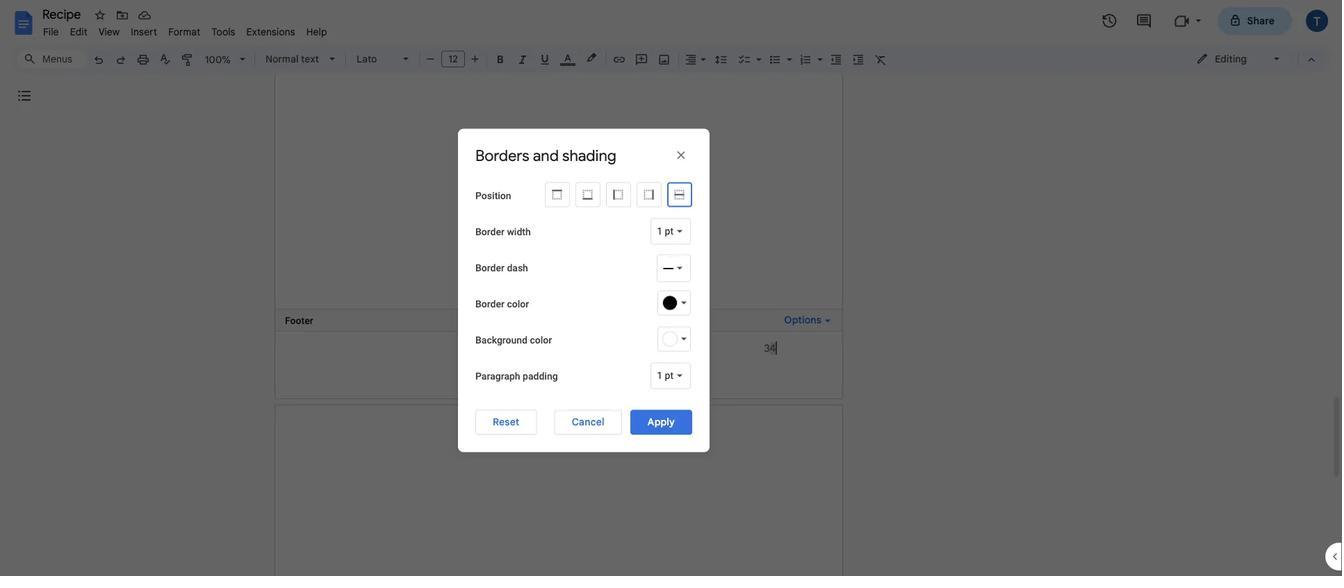 Task type: vqa. For each thing, say whether or not it's contained in the screenshot.
POSITION at the left
yes



Task type: describe. For each thing, give the bounding box(es) containing it.
reset
[[493, 417, 520, 429]]

position
[[475, 190, 511, 202]]

border for border color
[[475, 299, 505, 310]]

1 point option for border width
[[657, 225, 674, 239]]

1 for border width
[[657, 226, 663, 237]]

Star checkbox
[[90, 6, 110, 25]]

and
[[533, 146, 559, 166]]

footer
[[285, 315, 313, 327]]

apply
[[648, 417, 675, 429]]

border for border dash
[[475, 263, 505, 274]]

menu bar inside menu bar banner
[[38, 18, 333, 41]]

borders and shading application
[[0, 0, 1342, 577]]

cancel button
[[555, 410, 622, 436]]

paragraph
[[475, 371, 520, 383]]

main toolbar
[[86, 0, 892, 539]]

border color
[[475, 299, 529, 310]]

border width list box
[[651, 219, 691, 245]]

paragraph padding
[[475, 371, 558, 383]]

cancel
[[572, 417, 605, 429]]

color for background color
[[530, 335, 552, 347]]

Rename text field
[[38, 6, 89, 22]]

background
[[475, 335, 528, 347]]

1 pt for width
[[657, 226, 674, 237]]

1 for paragraph padding
[[657, 371, 663, 382]]

border dash
[[475, 263, 528, 274]]

Menus field
[[17, 49, 87, 69]]

width
[[507, 227, 531, 238]]

shading
[[562, 146, 617, 166]]

paragraph padding list box
[[651, 363, 691, 390]]



Task type: locate. For each thing, give the bounding box(es) containing it.
1 inside the paragraph padding list box
[[657, 371, 663, 382]]

pt inside the paragraph padding list box
[[665, 371, 674, 382]]

2 vertical spatial border
[[475, 299, 505, 310]]

1 pt inside border width list box
[[657, 226, 674, 237]]

1 point option inside the paragraph padding list box
[[657, 369, 674, 383]]

0 vertical spatial 1
[[657, 226, 663, 237]]

border up 'background'
[[475, 299, 505, 310]]

border left "dash"
[[475, 263, 505, 274]]

borders and shading dialog
[[458, 129, 710, 453]]

dash
[[507, 263, 528, 274]]

0 vertical spatial 1 pt
[[657, 226, 674, 237]]

padding
[[523, 371, 558, 383]]

1 point option inside border width list box
[[657, 225, 674, 239]]

1 pt for padding
[[657, 371, 674, 382]]

1 vertical spatial 1 pt
[[657, 371, 674, 382]]

1 point option
[[657, 225, 674, 239], [657, 369, 674, 383]]

1 up border dash list box
[[657, 226, 663, 237]]

borders
[[475, 146, 529, 166]]

borders and shading
[[475, 146, 617, 166]]

1 vertical spatial color
[[530, 335, 552, 347]]

0 vertical spatial 1 point option
[[657, 225, 674, 239]]

color
[[507, 299, 529, 310], [530, 335, 552, 347]]

1 pt up border dash list box
[[657, 226, 674, 237]]

border left width
[[475, 227, 505, 238]]

1 point option for paragraph padding
[[657, 369, 674, 383]]

3 border from the top
[[475, 299, 505, 310]]

color up padding
[[530, 335, 552, 347]]

1 vertical spatial pt
[[665, 371, 674, 382]]

0 vertical spatial color
[[507, 299, 529, 310]]

1 point option up border dash list box
[[657, 225, 674, 239]]

pt inside border width list box
[[665, 226, 674, 237]]

2 1 from the top
[[657, 371, 663, 382]]

1 pt
[[657, 226, 674, 237], [657, 371, 674, 382]]

1 horizontal spatial color
[[530, 335, 552, 347]]

0 vertical spatial border
[[475, 227, 505, 238]]

share. private to only me. image
[[1229, 14, 1242, 27]]

pt
[[665, 226, 674, 237], [665, 371, 674, 382]]

background color
[[475, 335, 552, 347]]

1 up the apply
[[657, 371, 663, 382]]

2 pt from the top
[[665, 371, 674, 382]]

0 horizontal spatial color
[[507, 299, 529, 310]]

1 inside border width list box
[[657, 226, 663, 237]]

color for border color
[[507, 299, 529, 310]]

border
[[475, 227, 505, 238], [475, 263, 505, 274], [475, 299, 505, 310]]

1 vertical spatial 1
[[657, 371, 663, 382]]

borders and shading heading
[[475, 146, 617, 166]]

1
[[657, 226, 663, 237], [657, 371, 663, 382]]

reset button
[[475, 410, 537, 436]]

border width
[[475, 227, 531, 238]]

border for border width
[[475, 227, 505, 238]]

1 1 pt from the top
[[657, 226, 674, 237]]

pt for paragraph padding
[[665, 371, 674, 382]]

color down "dash"
[[507, 299, 529, 310]]

2 1 point option from the top
[[657, 369, 674, 383]]

apply button
[[630, 410, 692, 436]]

2 border from the top
[[475, 263, 505, 274]]

2 1 pt from the top
[[657, 371, 674, 382]]

pt up the apply
[[665, 371, 674, 382]]

1 pt up the apply
[[657, 371, 674, 382]]

menu bar banner
[[0, 0, 1342, 577]]

1 point option up the apply
[[657, 369, 674, 383]]

0 vertical spatial pt
[[665, 226, 674, 237]]

1 1 point option from the top
[[657, 225, 674, 239]]

1 border from the top
[[475, 227, 505, 238]]

1 pt inside the paragraph padding list box
[[657, 371, 674, 382]]

pt up border dash list box
[[665, 226, 674, 237]]

border dash list box
[[657, 255, 698, 283]]

pt for border width
[[665, 226, 674, 237]]

1 1 from the top
[[657, 226, 663, 237]]

1 vertical spatial 1 point option
[[657, 369, 674, 383]]

menu bar
[[38, 18, 333, 41]]

position toolbar
[[545, 182, 692, 208]]

1 vertical spatial border
[[475, 263, 505, 274]]

1 pt from the top
[[665, 226, 674, 237]]



